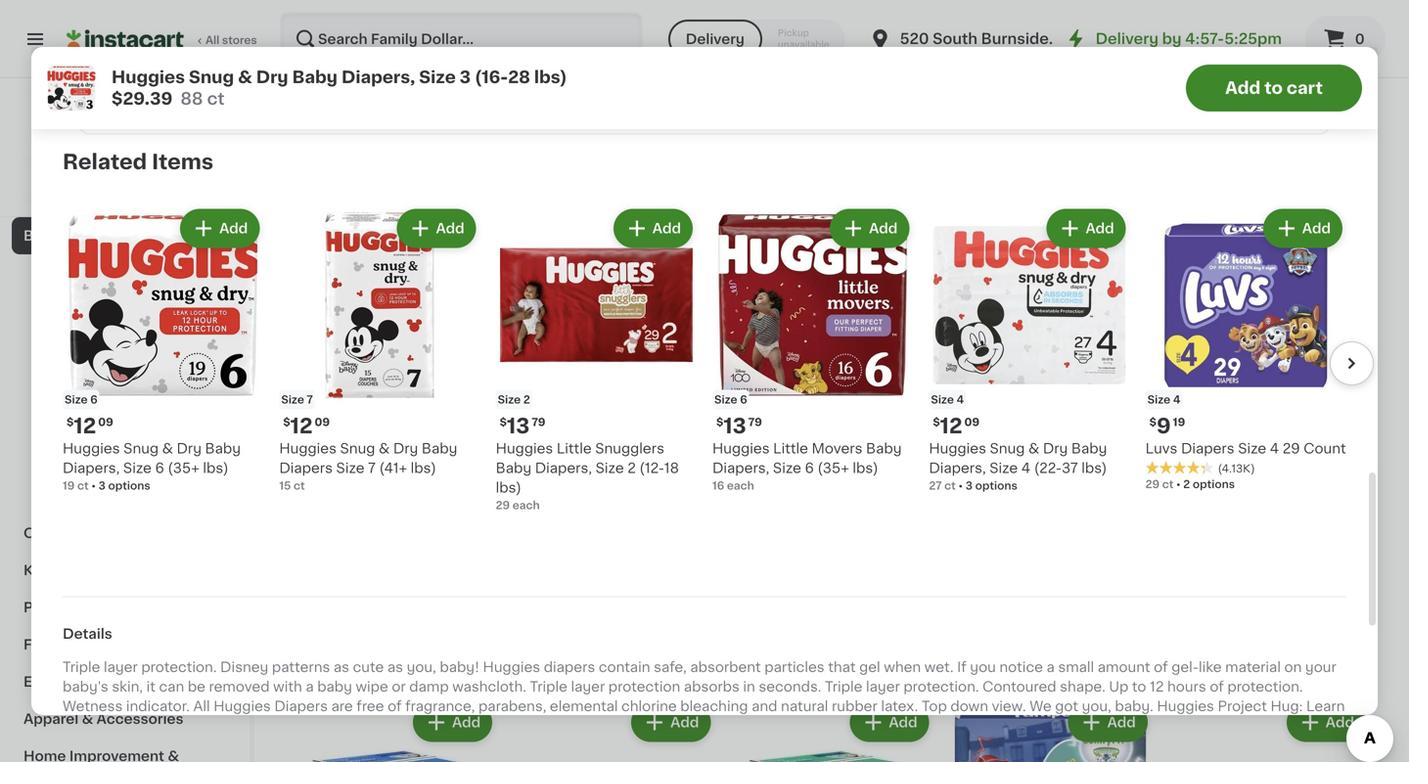 Task type: describe. For each thing, give the bounding box(es) containing it.
baby.
[[1115, 700, 1154, 713]]

service type group
[[668, 20, 845, 59]]

communities
[[282, 719, 372, 733]]

12 for huggies snug & dry baby diapers size 7 (41+ lbs)
[[290, 416, 313, 437]]

delivery button
[[668, 20, 762, 59]]

floral link
[[12, 626, 238, 664]]

see for second see eligible items button from the bottom of the page
[[551, 271, 578, 285]]

down
[[951, 700, 989, 713]]

size inside huggies snug & dry baby diapers, size 6 (35+ lbs) 19 ct • 3 options
[[123, 462, 152, 475]]

0 vertical spatial you,
[[407, 661, 436, 674]]

baby inside the huggies snug & dry baby diapers, size 4 (22-37 lbs) 27 ct • 3 options
[[1072, 442, 1107, 456]]

(35+ inside huggies little movers baby diapers, size 6 (35+ lbs) 16 each
[[818, 462, 849, 475]]

3 inside huggies snug & dry baby diapers, size 3 (16-28 lbs) $29.39 88 ct
[[460, 69, 471, 86]]

$ down the south
[[953, 123, 960, 134]]

lbs) inside goodnites boys' nighttime bedwetting underwear, size s/m (43-68 lbs)
[[376, 592, 401, 606]]

household link
[[12, 180, 238, 217]]

wetness
[[63, 700, 123, 713]]

1 horizontal spatial triple
[[530, 680, 568, 694]]

options inside huggies snug & dry baby diapers, size 3 (16-28 lbs) 88 ct 3 options
[[151, 59, 193, 70]]

18
[[664, 462, 679, 475]]

baby inside huggies natural care sensitive unscented baby wipes 288 ct
[[560, 40, 595, 54]]

5t
[[697, 592, 714, 606]]

2 horizontal spatial layer
[[866, 680, 900, 694]]

(16- for huggies snug & dry baby diapers, size 3 (16-28 lbs) 88 ct 3 options
[[208, 40, 234, 54]]

1 horizontal spatial you,
[[1082, 700, 1112, 713]]

underwear
[[512, 592, 587, 606]]

1 vertical spatial to
[[1132, 680, 1147, 694]]

& down baby's
[[82, 713, 93, 726]]

see eligible items for second see eligible items button from the bottom of the page
[[551, 271, 676, 285]]

scented
[[593, 187, 651, 201]]

0 vertical spatial supplies
[[113, 489, 173, 503]]

2 down luvs diapers size 4 29 count at the right bottom
[[1184, 479, 1190, 490]]

diapers, inside huggies little movers baby diapers, size 6 (35+ lbs) 16 each
[[713, 462, 770, 475]]

0 horizontal spatial 9
[[960, 122, 974, 143]]

ct inside huggies snug & dry baby diapers, size 3 (16-28 lbs) $29.39 88 ct
[[207, 91, 225, 107]]

2 horizontal spatial triple
[[825, 680, 863, 694]]

small
[[1058, 661, 1094, 674]]

lists link
[[12, 72, 238, 112]]

2 horizontal spatial 19
[[1173, 417, 1186, 428]]

(16- for huggies snug & dry baby diapers, size 3 (16-28 lbs) $29.39 88 ct
[[475, 69, 508, 86]]

view.
[[992, 700, 1026, 713]]

to inside button
[[1265, 80, 1283, 96]]

item carousel region
[[35, 197, 1374, 549]]

be
[[188, 680, 206, 694]]

2 as from the left
[[387, 661, 403, 674]]

diapers inside triple layer protection. disney patterns as cute as you, baby! huggies diapers contain safe, absorbent particles that gel when wet. if you notice a small amount of gel-like material on your baby's skin, it can be removed with a baby wipe or damp washcloth. triple layer protection absorbs in seconds. triple layer protection. contoured shape. up to 12 hours of protection. wetness indicator. all huggies diapers are free of fragrance, parabens, elemental chlorine bleaching and natural rubber latex. top down view. we got you, baby. huggies project hug: learn more about huggies support to communities and a sustainable planet at huggies.com/projecthug. dispose of properly.
[[274, 700, 328, 713]]

cream,
[[852, 40, 901, 54]]

on
[[1285, 661, 1302, 674]]

• inside the huggies snug & dry baby diapers, size 4 (22-37 lbs) 27 ct • 3 options
[[959, 481, 963, 491]]

ct inside the huggies snug & dry baby diapers, size 4 (22-37 lbs) 27 ct • 3 options
[[945, 481, 956, 491]]

baby inside huggies snug & dry baby diapers, size 6 (35+ lbs) 19 ct • 3 options
[[205, 442, 241, 456]]

baby food & drinks
[[35, 378, 171, 392]]

2 eligible from the top
[[581, 656, 633, 670]]

ct inside huggies natural care sensitive unscented baby wipes 288 ct
[[438, 79, 450, 89]]

more baby supplies link
[[12, 478, 238, 515]]

free
[[357, 700, 384, 713]]

0 horizontal spatial 216
[[512, 244, 531, 255]]

lbs) inside huggies snug & dry baby diapers, size 3 (16-28 lbs) $29.39 88 ct
[[534, 69, 567, 86]]

diapers, inside huggies little snugglers baby diapers, size 2 (12-18 lbs) 29 each
[[535, 462, 592, 475]]

all inside triple layer protection. disney patterns as cute as you, baby! huggies diapers contain safe, absorbent particles that gel when wet. if you notice a small amount of gel-like material on your baby's skin, it can be removed with a baby wipe or damp washcloth. triple layer protection absorbs in seconds. triple layer protection. contoured shape. up to 12 hours of protection. wetness indicator. all huggies diapers are free of fragrance, parabens, elemental chlorine bleaching and natural rubber latex. top down view. we got you, baby. huggies project hug: learn more about huggies support to communities and a sustainable planet at huggies.com/projecthug. dispose of properly.
[[193, 700, 210, 713]]

0 vertical spatial 29
[[1283, 442, 1300, 456]]

more
[[35, 489, 71, 503]]

see eligible items for 1st see eligible items button from the bottom of the page
[[551, 656, 676, 670]]

particles
[[765, 661, 825, 674]]

(35+ inside huggies snug & dry baby diapers, size 6 (35+ lbs) 19 ct • 3 options
[[168, 462, 200, 475]]

2 vertical spatial supplies
[[110, 601, 171, 615]]

dry for huggies snug & dry baby diapers, size 6 (35+ lbs) 19 ct • 3 options
[[177, 442, 202, 456]]

lbs) inside huggies snug & dry baby diapers size 7 (41+ lbs) 15 ct
[[411, 462, 436, 475]]

(4.42k)
[[585, 228, 625, 239]]

items
[[152, 152, 213, 172]]

baby inside desitin daily defense baby diaper rash cream, travel size
[[726, 40, 762, 54]]

of down or
[[388, 700, 402, 713]]

natural
[[475, 20, 525, 34]]

properly.
[[817, 719, 878, 733]]

size inside huggies snug & dry baby diapers size 7 (41+ lbs) 15 ct
[[336, 462, 365, 475]]

7 for $ 7 89
[[305, 122, 317, 143]]

& inside huggies snug & dry baby diapers, size 3 (16-28 lbs) $29.39 88 ct
[[238, 69, 252, 86]]

$ 13 79 for huggies little snugglers baby diapers, size 2 (12-18 lbs)
[[500, 416, 546, 437]]

pricing
[[96, 169, 134, 180]]

policy
[[137, 169, 171, 180]]

options inside the huggies snug & dry baby diapers, size 4 (22-37 lbs) 27 ct • 3 options
[[975, 481, 1018, 491]]

kitchen supplies
[[23, 564, 143, 577]]

1 see eligible items button from the top
[[512, 261, 715, 295]]

4:57-
[[1185, 32, 1225, 46]]

lists
[[55, 85, 89, 99]]

• for 88 ct
[[980, 592, 985, 603]]

diapers up (4.13k)
[[1181, 442, 1235, 456]]

1 eligible from the top
[[581, 271, 633, 285]]

when
[[884, 661, 921, 674]]

• inside huggies snug & dry baby diapers, size 6 (35+ lbs) 19 ct • 3 options
[[91, 481, 96, 491]]

4 up the huggies snug & dry baby diapers, size 4 (22-37 lbs) 27 ct • 3 options
[[957, 395, 964, 405]]

288
[[414, 79, 436, 89]]

9 inside item carousel region
[[1157, 416, 1171, 437]]

• for 29 ct
[[1176, 479, 1181, 490]]

size 7
[[281, 395, 313, 405]]

$ inside the $ 5 79
[[1171, 123, 1179, 134]]

2 horizontal spatial a
[[1047, 661, 1055, 674]]

(12-
[[639, 462, 664, 475]]

baby inside "link"
[[35, 266, 71, 280]]

$ 2 59
[[734, 122, 771, 143]]

snug for huggies snug & dry baby diapers size 7 (41+ lbs) 15 ct
[[340, 442, 375, 456]]

huggies snug & dry baby diapers, size 3 (16-28 lbs) 88 ct 3 options
[[103, 20, 281, 70]]

6 down food
[[90, 395, 98, 405]]

add inside button
[[1225, 80, 1261, 96]]

size inside goodnites boys' nighttime bedwetting underwear, size s/m (43-68 lbs)
[[458, 573, 487, 586]]

count inside pampers baby clean wipes baby fresh scented 3x pop- top packs 216 count (4.42k) 216 ct
[[612, 207, 655, 221]]

8
[[523, 122, 537, 143]]

0 horizontal spatial protection.
[[141, 661, 217, 674]]

2 horizontal spatial 88
[[949, 592, 964, 603]]

0 horizontal spatial layer
[[104, 661, 138, 674]]

& right 'bottles'
[[88, 341, 99, 354]]

contoured
[[983, 680, 1057, 694]]

dollar
[[129, 146, 171, 160]]

huggies little snugglers baby diapers, size 1 (8-14 lbs), newborn diapers
[[731, 553, 907, 606]]

diapers & wipes
[[35, 303, 149, 317]]

indicator.
[[126, 700, 190, 713]]

$ down size 2
[[500, 417, 507, 428]]

details
[[63, 627, 112, 641]]

luvs
[[1146, 442, 1178, 456]]

& inside the huggies snug & dry baby diapers, size 4 (22-37 lbs) 27 ct • 3 options
[[1029, 442, 1040, 456]]

care for natural
[[528, 20, 561, 34]]

care for health
[[123, 266, 156, 280]]

baby!
[[440, 661, 480, 674]]

88 ct • 3 options
[[949, 592, 1039, 603]]

huggies for huggies snug & dry baby diapers, size 3 (16-28 lbs) 88 ct 3 options
[[103, 20, 160, 34]]

1 vertical spatial a
[[306, 680, 314, 694]]

movers
[[812, 442, 863, 456]]

count inside item carousel region
[[1304, 442, 1346, 456]]

snug for huggies snug & dry baby diapers, size 3 (16-28 lbs) $29.39 88 ct
[[189, 69, 234, 86]]

0 horizontal spatial wipes
[[107, 303, 149, 317]]

ct inside huggies snug & dry baby diapers size 7 (41+ lbs) 15 ct
[[294, 481, 305, 491]]

12 inside triple layer protection. disney patterns as cute as you, baby! huggies diapers contain safe, absorbent particles that gel when wet. if you notice a small amount of gel-like material on your baby's skin, it can be removed with a baby wipe or damp washcloth. triple layer protection absorbs in seconds. triple layer protection. contoured shape. up to 12 hours of protection. wetness indicator. all huggies diapers are free of fragrance, parabens, elemental chlorine bleaching and natural rubber latex. top down view. we got you, baby. huggies project hug: learn more about huggies support to communities and a sustainable planet at huggies.com/projecthug. dispose of properly.
[[1150, 680, 1164, 694]]

planet
[[498, 719, 542, 733]]

$ 12 09 for huggies snug & dry baby diapers, size 4 (22-37 lbs)
[[933, 416, 980, 437]]

13 for huggies little snugglers baby diapers, size 2 (12-18 lbs)
[[507, 416, 530, 437]]

newborn
[[763, 592, 826, 606]]

huggies for huggies natural care sensitive unscented baby wipes 288 ct
[[414, 20, 472, 34]]

wipes inside huggies natural care sensitive unscented baby wipes 288 ct
[[414, 60, 457, 73]]

party
[[23, 601, 62, 615]]

safe,
[[654, 661, 687, 674]]

pampers baby clean wipes baby fresh scented 3x pop- top packs 216 count (4.42k) 216 ct
[[512, 168, 709, 255]]

snug for huggies snug & dry baby diapers, size 6 (35+ lbs) 19 ct • 3 options
[[123, 442, 159, 456]]

size 4 for 12
[[931, 395, 964, 405]]

options inside huggies snug & dry baby diapers, size 6 (35+ lbs) 19 ct • 3 options
[[108, 481, 150, 491]]

0 button
[[1306, 16, 1386, 63]]

4 up $12.09 element
[[1270, 442, 1279, 456]]

each inside huggies little movers baby diapers, size 6 (35+ lbs) 16 each
[[727, 481, 754, 491]]

floral
[[23, 638, 63, 652]]

1 vertical spatial 27
[[1167, 592, 1180, 603]]

& inside huggies snug & dry baby diapers size 7 (41+ lbs) 15 ct
[[379, 442, 390, 456]]

accessories
[[97, 713, 184, 726]]

huggies snug & dry baby diapers, size 3 (16-28 lbs) $29.39 88 ct
[[112, 69, 567, 107]]

09 for huggies snug & dry baby diapers size 7 (41+ lbs)
[[315, 417, 330, 428]]

each inside huggies little snugglers baby diapers, size 2 (12-18 lbs) 29 each
[[513, 500, 540, 511]]

your
[[1306, 661, 1337, 674]]

product group containing 8
[[512, 0, 715, 295]]

baby inside huggies snug & dry baby diapers size 7 (41+ lbs) 15 ct
[[422, 442, 457, 456]]

pampers for underwear
[[512, 573, 573, 586]]

desitin daily defense baby diaper rash cream, travel size
[[726, 20, 901, 73]]

6 inside huggies snug & dry baby diapers, size 6 (35+ lbs) 19 ct • 3 options
[[155, 462, 164, 475]]

88 inside huggies snug & dry baby diapers, size 3 (16-28 lbs) $29.39 88 ct
[[180, 91, 203, 107]]

activity
[[35, 452, 88, 466]]

1 horizontal spatial layer
[[571, 680, 605, 694]]

size 6 for 12
[[65, 395, 98, 405]]

apparel
[[23, 713, 78, 726]]

snug for huggies snug & dry baby diapers, size 4 (22-37 lbs) 27 ct • 3 options
[[990, 442, 1025, 456]]

desitin
[[726, 20, 782, 34]]

size inside "huggies little snugglers baby diapers, size 1 (8-14 lbs), newborn diapers"
[[830, 573, 859, 586]]

rash
[[814, 40, 849, 54]]

size 2
[[498, 395, 530, 405]]

size inside pampers easy ups training underwear boys size 6 4t-5t
[[629, 592, 658, 606]]

size inside huggies little snugglers baby diapers, size 2 (12-18 lbs) 29 each
[[596, 462, 624, 475]]

4 up luvs
[[1173, 395, 1181, 405]]

more baby supplies
[[35, 489, 173, 503]]

ct inside huggies snug & dry baby diapers, size 6 (35+ lbs) 19 ct • 3 options
[[77, 481, 89, 491]]

if
[[957, 661, 967, 674]]

2 up huggies little snugglers baby diapers, size 2 (12-18 lbs) 29 each
[[524, 395, 530, 405]]

rubber
[[832, 700, 878, 713]]

diapers up 'bottles'
[[35, 303, 89, 317]]

79 inside the $ 5 79
[[1194, 123, 1208, 134]]

2 vertical spatial a
[[404, 719, 413, 733]]

huggies for huggies snug & dry baby diapers, size 4 (22-37 lbs) 27 ct • 3 options
[[929, 442, 987, 456]]

washcloth.
[[452, 680, 526, 694]]

bedwetting
[[294, 573, 373, 586]]

size inside huggies little movers baby diapers, size 6 (35+ lbs) 16 each
[[773, 462, 802, 475]]

huggies for huggies snug & dry baby diapers, size 6 (35+ lbs) 19 ct • 3 options
[[63, 442, 120, 456]]

huggies for huggies little snugglers baby diapers, size 1 (8-14 lbs), newborn diapers
[[731, 553, 788, 567]]

unscented
[[481, 40, 556, 54]]

6 up huggies little movers baby diapers, size 6 (35+ lbs) 16 each
[[740, 395, 747, 405]]

delivery for delivery
[[686, 32, 745, 46]]

ct inside huggies snug & dry baby diapers, size 3 (16-28 lbs) 88 ct 3 options
[[120, 59, 131, 70]]

top inside pampers baby clean wipes baby fresh scented 3x pop- top packs 216 count (4.42k) 216 ct
[[512, 207, 537, 221]]

protection
[[609, 680, 681, 694]]

size inside huggies snug & dry baby diapers, size 3 (16-28 lbs) 88 ct 3 options
[[163, 40, 192, 54]]

$ inside "$ 7 89"
[[298, 123, 305, 134]]

we
[[1030, 700, 1052, 713]]

with
[[273, 680, 302, 694]]

party & gift supplies link
[[12, 589, 238, 626]]

bleaching
[[681, 700, 748, 713]]

28 for huggies snug & dry baby diapers, size 3 (16-28 lbs) 88 ct 3 options
[[234, 40, 251, 54]]

sensitive
[[414, 40, 477, 54]]

79 for huggies little movers baby diapers, size 6 (35+ lbs)
[[748, 417, 762, 428]]

that
[[828, 661, 856, 674]]

baby inside "huggies little snugglers baby diapers, size 1 (8-14 lbs), newborn diapers"
[[731, 573, 766, 586]]

pampers easy ups training underwear boys size 6 4t-5t button
[[512, 314, 715, 643]]

$ up the huggies snug & dry baby diapers, size 4 (22-37 lbs) 27 ct • 3 options
[[933, 417, 940, 428]]

triple layer protection. disney patterns as cute as you, baby! huggies diapers contain safe, absorbent particles that gel when wet. if you notice a small amount of gel-like material on your baby's skin, it can be removed with a baby wipe or damp washcloth. triple layer protection absorbs in seconds. triple layer protection. contoured shape. up to 12 hours of protection. wetness indicator. all huggies diapers are free of fragrance, parabens, elemental chlorine bleaching and natural rubber latex. top down view. we got you, baby. huggies project hug: learn more about huggies support to communities and a sustainable planet at huggies.com/projecthug. dispose of properly.
[[63, 661, 1345, 733]]

huggies little snugglers baby diapers, size 1 (8-14 lbs), newborn diapers button
[[731, 314, 933, 625]]

2 vertical spatial to
[[264, 719, 278, 733]]

2 left 59
[[742, 122, 755, 143]]

69
[[539, 123, 554, 134]]

huggies for huggies snug & dry baby diapers size 7 (41+ lbs) 15 ct
[[279, 442, 337, 456]]

essentials
[[81, 155, 153, 168]]

burnside
[[981, 32, 1049, 46]]

goodnites
[[294, 553, 366, 567]]



Task type: locate. For each thing, give the bounding box(es) containing it.
1 vertical spatial count
[[1304, 442, 1346, 456]]

1 vertical spatial you,
[[1082, 700, 1112, 713]]

12 for huggies snug & dry baby diapers, size 6 (35+ lbs)
[[74, 416, 96, 437]]

and up 'dispose'
[[752, 700, 778, 713]]

all down be
[[193, 700, 210, 713]]

6 left "4t-"
[[661, 592, 670, 606]]

diapers
[[544, 661, 595, 674]]

1 vertical spatial snugglers
[[830, 553, 899, 567]]

2 left (12-
[[628, 462, 636, 475]]

0 horizontal spatial triple
[[63, 661, 100, 674]]

$ 9 19
[[953, 122, 989, 143], [1150, 416, 1186, 437]]

28 inside huggies snug & dry baby diapers, size 3 (16-28 lbs) $29.39 88 ct
[[508, 69, 530, 86]]

huggies inside huggies little snugglers baby diapers, size 2 (12-18 lbs) 29 each
[[496, 442, 553, 456]]

electronics link
[[12, 664, 238, 701]]

dry down the baby toys link
[[177, 442, 202, 456]]

0 vertical spatial wipes
[[414, 60, 457, 73]]

lbs) inside the huggies snug & dry baby diapers, size 4 (22-37 lbs) 27 ct • 3 options
[[1082, 462, 1107, 475]]

supplies down activity link
[[113, 489, 173, 503]]

view pricing policy
[[66, 169, 171, 180]]

luvs diapers size 4 29 count
[[1146, 442, 1346, 456]]

2 horizontal spatial protection.
[[1228, 680, 1303, 694]]

dry up (41+
[[393, 442, 418, 456]]

& down health
[[92, 303, 103, 317]]

0 horizontal spatial 27
[[929, 481, 942, 491]]

lbs) inside huggies little movers baby diapers, size 6 (35+ lbs) 16 each
[[853, 462, 879, 475]]

4 inside the huggies snug & dry baby diapers, size 4 (22-37 lbs) 27 ct • 3 options
[[1022, 462, 1031, 475]]

1 horizontal spatial protection.
[[904, 680, 979, 694]]

diapers, up lists link
[[103, 40, 160, 54]]

$ inside $ 2 59
[[734, 123, 742, 134]]

little for 6
[[773, 442, 808, 456]]

216
[[585, 207, 609, 221], [512, 244, 531, 255]]

0 horizontal spatial size 6
[[65, 395, 98, 405]]

1 (35+ from the left
[[168, 462, 200, 475]]

0 vertical spatial 27
[[929, 481, 942, 491]]

huggies little movers baby diapers, size 6 (35+ lbs) 16 each
[[713, 442, 902, 491]]

view
[[66, 169, 93, 180]]

natural
[[781, 700, 828, 713]]

1 horizontal spatial each
[[727, 481, 754, 491]]

of
[[1154, 661, 1168, 674], [1210, 680, 1224, 694], [388, 700, 402, 713], [799, 719, 813, 733]]

0 vertical spatial pampers
[[512, 168, 573, 181]]

patterns
[[272, 661, 330, 674]]

2 vertical spatial 19
[[63, 481, 75, 491]]

0 vertical spatial 28
[[234, 40, 251, 54]]

& up all stores
[[202, 20, 213, 34]]

2 size 6 from the left
[[714, 395, 747, 405]]

19 inside huggies snug & dry baby diapers, size 6 (35+ lbs) 19 ct • 3 options
[[63, 481, 75, 491]]

27 inside the huggies snug & dry baby diapers, size 4 (22-37 lbs) 27 ct • 3 options
[[929, 481, 942, 491]]

6 inside pampers easy ups training underwear boys size 6 4t-5t
[[661, 592, 670, 606]]

got
[[1055, 700, 1079, 713]]

see up the elemental
[[551, 656, 578, 670]]

1 horizontal spatial top
[[922, 700, 947, 713]]

0 horizontal spatial 29
[[496, 500, 510, 511]]

shape.
[[1060, 680, 1106, 694]]

snugglers for 1
[[830, 553, 899, 567]]

1 $ 12 09 from the left
[[67, 416, 113, 437]]

2 $ 13 79 from the left
[[500, 416, 546, 437]]

top right "latex."
[[922, 700, 947, 713]]

chlorine
[[622, 700, 677, 713]]

little for 2
[[557, 442, 592, 456]]

layer down gel
[[866, 680, 900, 694]]

1 horizontal spatial $ 13 79
[[716, 416, 762, 437]]

of down natural
[[799, 719, 813, 733]]

lbs) inside huggies snug & dry baby diapers, size 3 (16-28 lbs) 88 ct 3 options
[[255, 40, 280, 54]]

7 left (41+
[[368, 462, 376, 475]]

pampers inside pampers baby clean wipes baby fresh scented 3x pop- top packs 216 count (4.42k) 216 ct
[[512, 168, 573, 181]]

little inside huggies little movers baby diapers, size 6 (35+ lbs) 16 each
[[773, 442, 808, 456]]

baby's
[[63, 680, 108, 694]]

items up protection
[[636, 656, 676, 670]]

520
[[900, 32, 929, 46]]

elemental
[[550, 700, 618, 713]]

6 down movers
[[805, 462, 814, 475]]

delivery left by in the top right of the page
[[1096, 32, 1159, 46]]

absorbs
[[684, 680, 740, 694]]

7 inside huggies snug & dry baby diapers size 7 (41+ lbs) 15 ct
[[368, 462, 376, 475]]

little inside huggies little snugglers baby diapers, size 2 (12-18 lbs) 29 each
[[557, 442, 592, 456]]

1 items from the top
[[636, 271, 676, 285]]

size inside huggies snug & dry baby diapers, size 3 (16-28 lbs) $29.39 88 ct
[[419, 69, 456, 86]]

huggies inside huggies natural care sensitive unscented baby wipes 288 ct
[[414, 20, 472, 34]]

3x
[[654, 187, 672, 201]]

1 horizontal spatial 13
[[724, 416, 746, 437]]

supplies down craft
[[82, 564, 143, 577]]

1 horizontal spatial 88
[[180, 91, 203, 107]]

and down free
[[375, 719, 401, 733]]

29
[[1283, 442, 1300, 456], [1146, 479, 1160, 490], [496, 500, 510, 511]]

dry inside the huggies snug & dry baby diapers, size 4 (22-37 lbs) 27 ct • 3 options
[[1043, 442, 1068, 456]]

lbs) inside huggies snug & dry baby diapers, size 6 (35+ lbs) 19 ct • 3 options
[[203, 462, 229, 475]]

lbs) down unscented
[[534, 69, 567, 86]]

1 horizontal spatial 28
[[508, 69, 530, 86]]

delivery for delivery by 4:57-5:25pm
[[1096, 32, 1159, 46]]

0 vertical spatial items
[[636, 271, 676, 285]]

★★★★★
[[1146, 461, 1214, 475], [1146, 461, 1214, 475]]

79 for huggies little snugglers baby diapers, size 2 (12-18 lbs)
[[532, 417, 546, 428]]

$ 8 69
[[516, 122, 554, 143]]

huggies inside huggies little movers baby diapers, size 6 (35+ lbs) 16 each
[[713, 442, 770, 456]]

09 up huggies snug & dry baby diapers size 7 (41+ lbs) 15 ct
[[315, 417, 330, 428]]

huggies inside huggies snug & dry baby diapers, size 6 (35+ lbs) 19 ct • 3 options
[[63, 442, 120, 456]]

3 09 from the left
[[965, 417, 980, 428]]

goodnites boys' nighttime bedwetting underwear, size s/m (43-68 lbs) button
[[294, 314, 496, 643]]

diapers, down sensitive
[[342, 69, 415, 86]]

lbs) inside huggies little snugglers baby diapers, size 2 (12-18 lbs) 29 each
[[496, 481, 522, 495]]

ups
[[613, 573, 640, 586]]

of down like
[[1210, 680, 1224, 694]]

2 size 4 from the left
[[1148, 395, 1181, 405]]

1 horizontal spatial $ 12 09
[[283, 416, 330, 437]]

1 horizontal spatial snugglers
[[830, 553, 899, 567]]

snug for huggies snug & dry baby diapers, size 3 (16-28 lbs) 88 ct 3 options
[[164, 20, 199, 34]]

ct inside pampers baby clean wipes baby fresh scented 3x pop- top packs 216 count (4.42k) 216 ct
[[534, 244, 545, 255]]

(22-
[[1034, 462, 1062, 475]]

top left packs
[[512, 207, 537, 221]]

2 vertical spatial 88
[[949, 592, 964, 603]]

pampers for baby
[[512, 168, 573, 181]]

see down packs
[[551, 271, 578, 285]]

13 up 16
[[724, 416, 746, 437]]

0 horizontal spatial and
[[375, 719, 401, 733]]

cute
[[353, 661, 384, 674]]

1 size 4 from the left
[[931, 395, 964, 405]]

snugglers up 1
[[830, 553, 899, 567]]

0 horizontal spatial to
[[264, 719, 278, 733]]

snugglers up (12-
[[595, 442, 664, 456]]

$ up 16
[[716, 417, 724, 428]]

2 horizontal spatial $ 12 09
[[933, 416, 980, 437]]

1 as from the left
[[334, 661, 349, 674]]

delivery
[[1096, 32, 1159, 46], [686, 32, 745, 46]]

1 horizontal spatial 19
[[976, 123, 989, 134]]

0 horizontal spatial (16-
[[208, 40, 234, 54]]

diapers, inside huggies snug & dry baby diapers, size 3 (16-28 lbs) $29.39 88 ct
[[342, 69, 415, 86]]

7 for size 7
[[307, 395, 313, 405]]

diapers inside huggies snug & dry baby diapers size 7 (41+ lbs) 15 ct
[[279, 462, 333, 475]]

s/m
[[294, 592, 321, 606]]

triple up baby's
[[63, 661, 100, 674]]

$ 9 19 down the south
[[953, 122, 989, 143]]

you, up damp
[[407, 661, 436, 674]]

huggies for huggies little movers baby diapers, size 6 (35+ lbs) 16 each
[[713, 442, 770, 456]]

snug inside huggies snug & dry baby diapers, size 6 (35+ lbs) 19 ct • 3 options
[[123, 442, 159, 456]]

lbs) up more baby supplies link
[[203, 462, 229, 475]]

pampers easy ups training underwear boys size 6 4t-5t
[[512, 573, 714, 606]]

1 vertical spatial all
[[193, 700, 210, 713]]

baby inside huggies little snugglers baby diapers, size 2 (12-18 lbs) 29 each
[[496, 462, 532, 475]]

2 inside huggies little snugglers baby diapers, size 2 (12-18 lbs) 29 each
[[628, 462, 636, 475]]

delivery by 4:57-5:25pm link
[[1064, 27, 1282, 51]]

absorbent
[[690, 661, 761, 674]]

size 4 for 9
[[1148, 395, 1181, 405]]

& left craft
[[71, 527, 83, 540]]

south
[[933, 32, 978, 46]]

baby inside huggies little movers baby diapers, size 6 (35+ lbs) 16 each
[[866, 442, 902, 456]]

a left small
[[1047, 661, 1055, 674]]

0 horizontal spatial top
[[512, 207, 537, 221]]

$ 12 09 down food
[[67, 416, 113, 437]]

27 ct • 3 options
[[1167, 592, 1256, 603]]

0 vertical spatial and
[[752, 700, 778, 713]]

0 vertical spatial snugglers
[[595, 442, 664, 456]]

$ 12 09
[[67, 416, 113, 437], [283, 416, 330, 437], [933, 416, 980, 437]]

huggies inside huggies snug & dry baby diapers, size 3 (16-28 lbs) $29.39 88 ct
[[112, 69, 185, 86]]

09 down baby food & drinks
[[98, 417, 113, 428]]

0 vertical spatial eligible
[[581, 271, 633, 285]]

$ 12 09 for huggies snug & dry baby diapers, size 6 (35+ lbs)
[[67, 416, 113, 437]]

bottles
[[35, 341, 85, 354]]

$ 12 09 for huggies snug & dry baby diapers size 7 (41+ lbs)
[[283, 416, 330, 437]]

12 up baby.
[[1150, 680, 1164, 694]]

as up or
[[387, 661, 403, 674]]

1 vertical spatial 216
[[512, 244, 531, 255]]

size inside desitin daily defense baby diaper rash cream, travel size
[[770, 60, 798, 73]]

gel
[[859, 661, 881, 674]]

2 pampers from the top
[[512, 573, 573, 586]]

09 up the huggies snug & dry baby diapers, size 4 (22-37 lbs) 27 ct • 3 options
[[965, 417, 980, 428]]

1 horizontal spatial size 4
[[1148, 395, 1181, 405]]

2 items from the top
[[636, 656, 676, 670]]

1 horizontal spatial wipes
[[414, 60, 457, 73]]

related
[[63, 152, 147, 172]]

1 vertical spatial 19
[[1173, 417, 1186, 428]]

0 horizontal spatial $ 13 79
[[500, 416, 546, 437]]

delivery up travel at top
[[686, 32, 745, 46]]

2 (35+ from the left
[[818, 462, 849, 475]]

of left gel-
[[1154, 661, 1168, 674]]

each
[[727, 481, 754, 491], [513, 500, 540, 511]]

desitin daily defense baby diaper rash cream, travel size button
[[726, 0, 919, 110]]

6 inside huggies little movers baby diapers, size 6 (35+ lbs) 16 each
[[805, 462, 814, 475]]

protection.
[[141, 661, 217, 674], [904, 680, 979, 694], [1228, 680, 1303, 694]]

see eligible items button up protection
[[512, 647, 715, 680]]

2 see from the top
[[551, 656, 578, 670]]

little for 1
[[791, 553, 826, 567]]

1 vertical spatial wipes
[[659, 168, 702, 181]]

holiday
[[23, 155, 78, 168]]

1 horizontal spatial as
[[387, 661, 403, 674]]

baby health care link
[[12, 254, 238, 292]]

boys'
[[369, 553, 408, 567]]

1 horizontal spatial a
[[404, 719, 413, 733]]

1 horizontal spatial size 6
[[714, 395, 747, 405]]

little inside "huggies little snugglers baby diapers, size 1 (8-14 lbs), newborn diapers"
[[791, 553, 826, 567]]

1 horizontal spatial 216
[[585, 207, 609, 221]]

(43-
[[325, 592, 354, 606]]

diaper
[[765, 40, 811, 54]]

triple down that on the right bottom of page
[[825, 680, 863, 694]]

5
[[1179, 122, 1192, 143]]

skin,
[[112, 680, 143, 694]]

$12.09 element
[[1167, 525, 1370, 550]]

huggies inside huggies snug & dry baby diapers, size 3 (16-28 lbs) 88 ct 3 options
[[103, 20, 160, 34]]

0 vertical spatial $ 9 19
[[953, 122, 989, 143]]

0 horizontal spatial a
[[306, 680, 314, 694]]

$ left 69
[[516, 123, 523, 134]]

each up underwear on the left bottom of page
[[513, 500, 540, 511]]

1 $ 13 79 from the left
[[716, 416, 762, 437]]

dry inside huggies snug & dry baby diapers, size 3 (16-28 lbs) $29.39 88 ct
[[256, 69, 288, 86]]

size 6 for 13
[[714, 395, 747, 405]]

snug inside huggies snug & dry baby diapers, size 3 (16-28 lbs) $29.39 88 ct
[[189, 69, 234, 86]]

29 inside huggies little snugglers baby diapers, size 2 (12-18 lbs) 29 each
[[496, 500, 510, 511]]

eligible down (4.42k)
[[581, 271, 633, 285]]

1 horizontal spatial 29
[[1146, 479, 1160, 490]]

0 horizontal spatial 19
[[63, 481, 75, 491]]

product group containing goodnites boys' nighttime bedwetting underwear, size s/m (43-68 lbs)
[[294, 314, 496, 643]]

$ left 89
[[298, 123, 305, 134]]

can
[[159, 680, 184, 694]]

520 south burnside avenue button
[[869, 12, 1109, 67]]

see eligible items up protection
[[551, 656, 676, 670]]

$ left toys
[[67, 417, 74, 428]]

2 $ 12 09 from the left
[[283, 416, 330, 437]]

15
[[279, 481, 291, 491]]

79 up huggies little movers baby diapers, size 6 (35+ lbs) 16 each
[[748, 417, 762, 428]]

29 ct • 2 options
[[1146, 479, 1235, 490]]

0 horizontal spatial count
[[612, 207, 655, 221]]

0 vertical spatial 216
[[585, 207, 609, 221]]

packs
[[541, 207, 582, 221]]

0 vertical spatial care
[[528, 20, 561, 34]]

1 vertical spatial 88
[[180, 91, 203, 107]]

to left cart
[[1265, 80, 1283, 96]]

care up unscented
[[528, 20, 561, 34]]

(35+ down movers
[[818, 462, 849, 475]]

5:25pm
[[1225, 32, 1282, 46]]

$ inside $ 8 69
[[516, 123, 523, 134]]

0 vertical spatial see
[[551, 271, 578, 285]]

19 down activity
[[63, 481, 75, 491]]

& inside huggies snug & dry baby diapers, size 3 (16-28 lbs) 88 ct 3 options
[[202, 20, 213, 34]]

1 size 6 from the left
[[65, 395, 98, 405]]

baby link
[[12, 217, 238, 254]]

$ 12 09 down size 7
[[283, 416, 330, 437]]

1 vertical spatial (16-
[[475, 69, 508, 86]]

2 09 from the left
[[315, 417, 330, 428]]

lbs) up huggies snug & dry baby diapers, size 3 (16-28 lbs) $29.39 88 ct
[[255, 40, 280, 54]]

• for 27 ct
[[1197, 592, 1201, 603]]

2 13 from the left
[[507, 416, 530, 437]]

apparel & accessories link
[[12, 701, 238, 738]]

dry down the stores
[[256, 69, 288, 86]]

1 vertical spatial eligible
[[581, 656, 633, 670]]

diapers, inside "huggies little snugglers baby diapers, size 1 (8-14 lbs), newborn diapers"
[[770, 573, 827, 586]]

$ down delivery by 4:57-5:25pm link
[[1171, 123, 1179, 134]]

13 down size 2
[[507, 416, 530, 437]]

see eligible items button down (4.42k)
[[512, 261, 715, 295]]

fresh
[[551, 187, 589, 201]]

2 vertical spatial 29
[[496, 500, 510, 511]]

delivery inside button
[[686, 32, 745, 46]]

fragrance,
[[405, 700, 475, 713]]

care inside "link"
[[123, 266, 156, 280]]

diapers, inside the huggies snug & dry baby diapers, size 4 (22-37 lbs) 27 ct • 3 options
[[929, 462, 986, 475]]

1 see from the top
[[551, 271, 578, 285]]

huggies inside the huggies snug & dry baby diapers, size 4 (22-37 lbs) 27 ct • 3 options
[[929, 442, 987, 456]]

1 see eligible items from the top
[[551, 271, 676, 285]]

1 vertical spatial supplies
[[82, 564, 143, 577]]

size 6 up 16
[[714, 395, 747, 405]]

28 for huggies snug & dry baby diapers, size 3 (16-28 lbs) $29.39 88 ct
[[508, 69, 530, 86]]

09 for huggies snug & dry baby diapers, size 4 (22-37 lbs)
[[965, 417, 980, 428]]

0 horizontal spatial $ 9 19
[[953, 122, 989, 143]]

wipe
[[356, 680, 388, 694]]

product group containing 9
[[1146, 205, 1347, 492]]

diapers up 15
[[279, 462, 333, 475]]

dry up (22-
[[1043, 442, 1068, 456]]

size inside the huggies snug & dry baby diapers, size 4 (22-37 lbs) 27 ct • 3 options
[[990, 462, 1018, 475]]

diapers, up newborn
[[770, 573, 827, 586]]

wipes up 288
[[414, 60, 457, 73]]

$ down size 7
[[283, 417, 290, 428]]

supplies up floral link
[[110, 601, 171, 615]]

easy
[[577, 573, 610, 586]]

diapers inside "huggies little snugglers baby diapers, size 1 (8-14 lbs), newborn diapers"
[[829, 592, 883, 606]]

0 horizontal spatial 09
[[98, 417, 113, 428]]

care inside huggies natural care sensitive unscented baby wipes 288 ct
[[528, 20, 561, 34]]

dry inside huggies snug & dry baby diapers, size 6 (35+ lbs) 19 ct • 3 options
[[177, 442, 202, 456]]

size 6 down food
[[65, 395, 98, 405]]

snugglers inside huggies little snugglers baby diapers, size 2 (12-18 lbs) 29 each
[[595, 442, 664, 456]]

health
[[74, 266, 120, 280]]

top inside triple layer protection. disney patterns as cute as you, baby! huggies diapers contain safe, absorbent particles that gel when wet. if you notice a small amount of gel-like material on your baby's skin, it can be removed with a baby wipe or damp washcloth. triple layer protection absorbs in seconds. triple layer protection. contoured shape. up to 12 hours of protection. wetness indicator. all huggies diapers are free of fragrance, parabens, elemental chlorine bleaching and natural rubber latex. top down view. we got you, baby. huggies project hug: learn more about huggies support to communities and a sustainable planet at huggies.com/projecthug. dispose of properly.
[[922, 700, 947, 713]]

by
[[1162, 32, 1182, 46]]

1 vertical spatial 29
[[1146, 479, 1160, 490]]

0 vertical spatial 19
[[976, 123, 989, 134]]

& down the stores
[[238, 69, 252, 86]]

1 vertical spatial and
[[375, 719, 401, 733]]

nighttime
[[412, 553, 480, 567]]

1 09 from the left
[[98, 417, 113, 428]]

(16- inside huggies snug & dry baby diapers, size 3 (16-28 lbs) 88 ct 3 options
[[208, 40, 234, 54]]

see for 1st see eligible items button from the bottom of the page
[[551, 656, 578, 670]]

12 for huggies snug & dry baby diapers, size 4 (22-37 lbs)
[[940, 416, 963, 437]]

snug inside huggies snug & dry baby diapers, size 3 (16-28 lbs) 88 ct 3 options
[[164, 20, 199, 34]]

contain
[[599, 661, 650, 674]]

1 vertical spatial see eligible items
[[551, 656, 676, 670]]

disney
[[220, 661, 269, 674]]

4
[[957, 395, 964, 405], [1173, 395, 1181, 405], [1270, 442, 1279, 456], [1022, 462, 1031, 475]]

2 horizontal spatial 09
[[965, 417, 980, 428]]

1 horizontal spatial to
[[1132, 680, 1147, 694]]

3 $ 12 09 from the left
[[933, 416, 980, 437]]

huggies for huggies snug & dry baby diapers, size 3 (16-28 lbs) $29.39 88 ct
[[112, 69, 185, 86]]

6 up more baby supplies link
[[155, 462, 164, 475]]

28 inside huggies snug & dry baby diapers, size 3 (16-28 lbs) 88 ct 3 options
[[234, 40, 251, 54]]

88 right $29.39
[[180, 91, 203, 107]]

& right food
[[113, 378, 124, 392]]

dry up all stores
[[217, 20, 242, 34]]

dry for huggies snug & dry baby diapers, size 3 (16-28 lbs) $29.39 88 ct
[[256, 69, 288, 86]]

1 pampers from the top
[[512, 168, 573, 181]]

huggies inside "huggies little snugglers baby diapers, size 1 (8-14 lbs), newborn diapers"
[[731, 553, 788, 567]]

you,
[[407, 661, 436, 674], [1082, 700, 1112, 713]]

1 horizontal spatial 09
[[315, 417, 330, 428]]

huggies inside huggies snug & dry baby diapers size 7 (41+ lbs) 15 ct
[[279, 442, 337, 456]]

delivery by 4:57-5:25pm
[[1096, 32, 1282, 46]]

lbs) right (41+
[[411, 462, 436, 475]]

at
[[545, 719, 559, 733]]

snug inside the huggies snug & dry baby diapers, size 4 (22-37 lbs) 27 ct • 3 options
[[990, 442, 1025, 456]]

drinks
[[128, 378, 171, 392]]

baby inside huggies snug & dry baby diapers, size 3 (16-28 lbs) $29.39 88 ct
[[292, 69, 338, 86]]

1 horizontal spatial care
[[528, 20, 561, 34]]

$ 9 19 inside item carousel region
[[1150, 416, 1186, 437]]

lbs) down movers
[[853, 462, 879, 475]]

family dollar logo image
[[106, 102, 143, 139]]

diapers down 1
[[829, 592, 883, 606]]

12 down size 7
[[290, 416, 313, 437]]

0 horizontal spatial 88
[[103, 59, 117, 70]]

dry for huggies snug & dry baby diapers, size 4 (22-37 lbs) 27 ct • 3 options
[[1043, 442, 1068, 456]]

dry for huggies snug & dry baby diapers size 7 (41+ lbs) 15 ct
[[393, 442, 418, 456]]

2 horizontal spatial to
[[1265, 80, 1283, 96]]

$ 12 09 up the huggies snug & dry baby diapers, size 4 (22-37 lbs) 27 ct • 3 options
[[933, 416, 980, 437]]

baby inside huggies snug & dry baby diapers, size 3 (16-28 lbs) 88 ct 3 options
[[245, 20, 281, 34]]

pampers up fresh
[[512, 168, 573, 181]]

more
[[63, 719, 98, 733]]

0 vertical spatial top
[[512, 207, 537, 221]]

1 horizontal spatial (35+
[[818, 462, 849, 475]]

0 vertical spatial to
[[1265, 80, 1283, 96]]

layer
[[104, 661, 138, 674], [571, 680, 605, 694], [866, 680, 900, 694]]

wipes up pop-
[[659, 168, 702, 181]]

2 horizontal spatial 29
[[1283, 442, 1300, 456]]

68
[[354, 592, 372, 606]]

0 horizontal spatial delivery
[[686, 32, 745, 46]]

None search field
[[280, 12, 643, 67]]

huggies for huggies little snugglers baby diapers, size 2 (12-18 lbs) 29 each
[[496, 442, 553, 456]]

13 for huggies little movers baby diapers, size 6 (35+ lbs)
[[724, 416, 746, 437]]

& up (41+
[[379, 442, 390, 456]]

eligible up protection
[[581, 656, 633, 670]]

product group
[[512, 0, 715, 295], [63, 205, 264, 494], [279, 205, 480, 494], [496, 205, 697, 514], [713, 205, 913, 494], [929, 205, 1130, 494], [1146, 205, 1347, 492], [294, 314, 496, 643], [512, 314, 715, 680], [731, 314, 933, 642], [949, 314, 1152, 623], [1167, 314, 1370, 623], [294, 699, 496, 762], [512, 699, 715, 762], [731, 699, 933, 762], [949, 699, 1152, 762], [1167, 699, 1370, 762]]

88 inside huggies snug & dry baby diapers, size 3 (16-28 lbs) 88 ct 3 options
[[103, 59, 117, 70]]

instacart logo image
[[67, 27, 184, 51]]

layer up skin,
[[104, 661, 138, 674]]

09 for huggies snug & dry baby diapers, size 6 (35+ lbs)
[[98, 417, 113, 428]]

snugglers for 2
[[595, 442, 664, 456]]

wipes inside pampers baby clean wipes baby fresh scented 3x pop- top packs 216 count (4.42k) 216 ct
[[659, 168, 702, 181]]

1 horizontal spatial (16-
[[475, 69, 508, 86]]

(35+ up more baby supplies link
[[168, 462, 200, 475]]

add
[[1225, 80, 1261, 96], [219, 222, 248, 235], [436, 222, 465, 235], [653, 222, 681, 235], [869, 222, 898, 235], [1086, 222, 1114, 235], [1303, 222, 1331, 235], [671, 331, 699, 344], [889, 331, 918, 344], [1108, 331, 1136, 344], [1326, 331, 1355, 344], [452, 716, 481, 730], [671, 716, 699, 730], [889, 716, 918, 730], [1108, 716, 1136, 730], [1326, 716, 1355, 730]]

0 horizontal spatial $ 12 09
[[67, 416, 113, 437]]

1 horizontal spatial 9
[[1157, 416, 1171, 437]]

snugglers inside "huggies little snugglers baby diapers, size 1 (8-14 lbs), newborn diapers"
[[830, 553, 899, 567]]

0 vertical spatial see eligible items button
[[512, 261, 715, 295]]

triple down diapers
[[530, 680, 568, 694]]

3 inside huggies snug & dry baby diapers, size 6 (35+ lbs) 19 ct • 3 options
[[98, 481, 106, 491]]

2 see eligible items from the top
[[551, 656, 676, 670]]

are
[[331, 700, 353, 713]]

1 13 from the left
[[724, 416, 746, 437]]

goodnites boys' nighttime bedwetting underwear, size s/m (43-68 lbs)
[[294, 553, 487, 606]]

add to cart button
[[1186, 65, 1362, 112]]

travel
[[726, 60, 766, 73]]

1 horizontal spatial count
[[1304, 442, 1346, 456]]

protection. down material
[[1228, 680, 1303, 694]]

$ 13 79 for huggies little movers baby diapers, size 6 (35+ lbs)
[[716, 416, 762, 437]]

or
[[392, 680, 406, 694]]

& inside huggies snug & dry baby diapers, size 6 (35+ lbs) 19 ct • 3 options
[[162, 442, 173, 456]]

dispose
[[739, 719, 795, 733]]

1 vertical spatial 7
[[307, 395, 313, 405]]

79
[[1194, 123, 1208, 134], [748, 417, 762, 428], [532, 417, 546, 428]]

0 vertical spatial all
[[206, 35, 219, 46]]

related items
[[63, 152, 213, 172]]

2 vertical spatial wipes
[[107, 303, 149, 317]]

1 vertical spatial care
[[123, 266, 156, 280]]

0 vertical spatial see eligible items
[[551, 271, 676, 285]]

3 inside the huggies snug & dry baby diapers, size 4 (22-37 lbs) 27 ct • 3 options
[[966, 481, 973, 491]]

& left gift
[[65, 601, 76, 615]]

bottles & formula link
[[12, 329, 238, 366]]

2 horizontal spatial wipes
[[659, 168, 702, 181]]

$ left 59
[[734, 123, 742, 134]]

lbs) down size 2
[[496, 481, 522, 495]]

apparel & accessories
[[23, 713, 184, 726]]

daily
[[786, 20, 821, 34]]

(16- inside huggies snug & dry baby diapers, size 3 (16-28 lbs) $29.39 88 ct
[[475, 69, 508, 86]]

9 down the south
[[960, 122, 974, 143]]

2 see eligible items button from the top
[[512, 647, 715, 680]]

diapers, inside huggies snug & dry baby diapers, size 3 (16-28 lbs) 88 ct 3 options
[[103, 40, 160, 54]]

$ up luvs
[[1150, 417, 1157, 428]]

wet.
[[925, 661, 954, 674]]

1 vertical spatial each
[[513, 500, 540, 511]]

dry for huggies snug & dry baby diapers, size 3 (16-28 lbs) 88 ct 3 options
[[217, 20, 242, 34]]

seconds.
[[759, 680, 822, 694]]

diapers, inside huggies snug & dry baby diapers, size 6 (35+ lbs) 19 ct • 3 options
[[63, 462, 120, 475]]



Task type: vqa. For each thing, say whether or not it's contained in the screenshot.
the 28 in Huggies Snug & Dry Baby Diapers, Size 3 (16-28 lbs) $29.39 88 ct
yes



